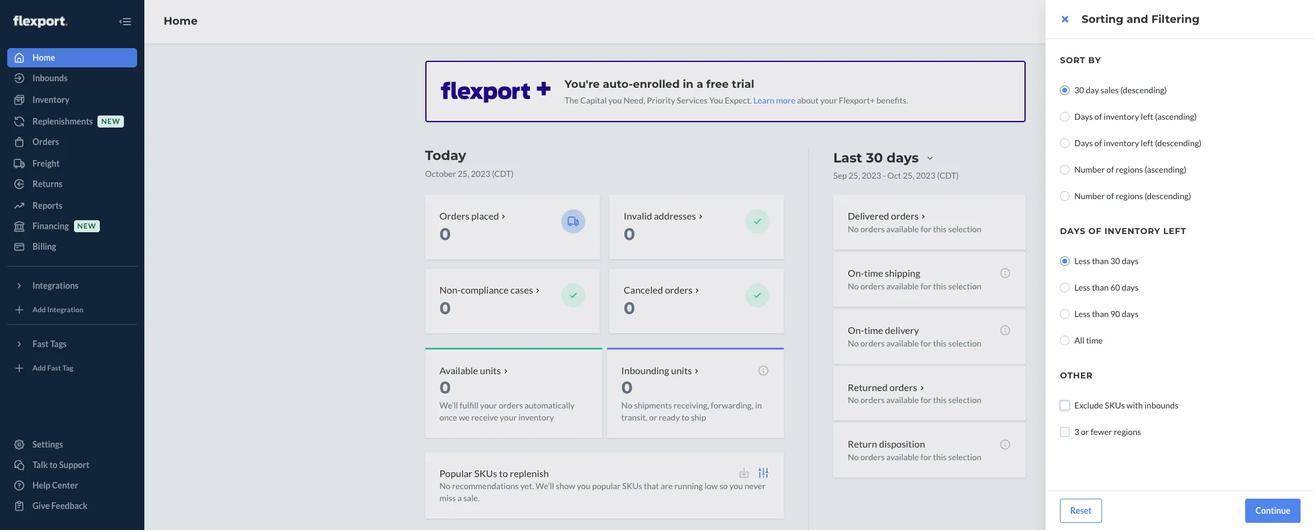 Task type: vqa. For each thing, say whether or not it's contained in the screenshot.
Expected monthly orders's Expected
no



Task type: locate. For each thing, give the bounding box(es) containing it.
exclude skus with inbounds
[[1074, 400, 1179, 410]]

regions for (ascending)
[[1116, 164, 1143, 174]]

regions up "number of regions (descending)"
[[1116, 164, 1143, 174]]

0 vertical spatial less
[[1074, 256, 1090, 266]]

of up "number of regions (descending)"
[[1107, 164, 1114, 174]]

days
[[1074, 111, 1093, 122], [1074, 138, 1093, 148]]

1 vertical spatial left
[[1141, 138, 1153, 148]]

number for number of regions (ascending)
[[1074, 164, 1105, 174]]

number for number of regions (descending)
[[1074, 191, 1105, 201]]

than left 60
[[1092, 282, 1109, 292]]

0 vertical spatial days
[[1074, 111, 1093, 122]]

1 vertical spatial inventory
[[1104, 138, 1139, 148]]

other
[[1060, 370, 1093, 381]]

None radio
[[1060, 85, 1070, 95], [1060, 256, 1070, 266], [1060, 85, 1070, 95], [1060, 256, 1070, 266]]

2 than from the top
[[1092, 282, 1109, 292]]

than for 90
[[1092, 309, 1109, 319]]

days right 60
[[1122, 282, 1139, 292]]

(ascending)
[[1155, 111, 1197, 122], [1145, 164, 1186, 174]]

None checkbox
[[1060, 401, 1070, 410], [1060, 427, 1070, 437], [1060, 401, 1070, 410], [1060, 427, 1070, 437]]

3 or fewer regions
[[1074, 427, 1141, 437]]

than
[[1092, 256, 1109, 266], [1092, 282, 1109, 292], [1092, 309, 1109, 319]]

inventory up number of regions (ascending)
[[1104, 138, 1139, 148]]

less than 30 days
[[1074, 256, 1139, 266]]

left down "number of regions (descending)"
[[1163, 226, 1186, 236]]

less for less than 30 days
[[1074, 256, 1090, 266]]

sort
[[1060, 55, 1086, 66]]

of
[[1095, 111, 1102, 122], [1095, 138, 1102, 148], [1107, 164, 1114, 174], [1107, 191, 1114, 201], [1088, 226, 1102, 236]]

(descending)
[[1120, 85, 1167, 95], [1155, 138, 1202, 148], [1145, 191, 1191, 201]]

(ascending) up days of inventory left (descending)
[[1155, 111, 1197, 122]]

less
[[1074, 256, 1090, 266], [1074, 282, 1090, 292], [1074, 309, 1090, 319]]

all time
[[1074, 335, 1103, 345]]

(descending) for number of regions (descending)
[[1145, 191, 1191, 201]]

less for less than 90 days
[[1074, 309, 1090, 319]]

inbounds
[[1145, 400, 1179, 410]]

regions
[[1116, 164, 1143, 174], [1116, 191, 1143, 201], [1114, 427, 1141, 437]]

inventory
[[1104, 111, 1139, 122], [1104, 138, 1139, 148], [1105, 226, 1161, 236]]

than left 90
[[1092, 309, 1109, 319]]

1 vertical spatial regions
[[1116, 191, 1143, 201]]

less up less than 60 days
[[1074, 256, 1090, 266]]

number up days of inventory left
[[1074, 191, 1105, 201]]

left for days of inventory left (ascending)
[[1141, 111, 1153, 122]]

of for days of inventory left (ascending)
[[1095, 111, 1102, 122]]

3 less from the top
[[1074, 309, 1090, 319]]

or
[[1081, 427, 1089, 437]]

2 vertical spatial inventory
[[1105, 226, 1161, 236]]

1 than from the top
[[1092, 256, 1109, 266]]

(descending) down days of inventory left (ascending)
[[1155, 138, 1202, 148]]

0 vertical spatial inventory
[[1104, 111, 1139, 122]]

left
[[1141, 111, 1153, 122], [1141, 138, 1153, 148], [1163, 226, 1186, 236]]

of for days of inventory left
[[1088, 226, 1102, 236]]

days for days of inventory left (ascending)
[[1074, 111, 1093, 122]]

0 vertical spatial than
[[1092, 256, 1109, 266]]

than for 30
[[1092, 256, 1109, 266]]

sorting
[[1082, 13, 1124, 26]]

2 vertical spatial less
[[1074, 309, 1090, 319]]

2 days from the top
[[1074, 138, 1093, 148]]

2 vertical spatial left
[[1163, 226, 1186, 236]]

filtering
[[1151, 13, 1200, 26]]

left down days of inventory left (ascending)
[[1141, 138, 1153, 148]]

1 vertical spatial number
[[1074, 191, 1105, 201]]

left for days of inventory left (descending)
[[1141, 138, 1153, 148]]

0 vertical spatial left
[[1141, 111, 1153, 122]]

0 vertical spatial regions
[[1116, 164, 1143, 174]]

30
[[1074, 85, 1084, 95], [1110, 256, 1120, 266]]

number up "number of regions (descending)"
[[1074, 164, 1105, 174]]

days right 90
[[1122, 309, 1139, 319]]

1 horizontal spatial 30
[[1110, 256, 1120, 266]]

30 left day
[[1074, 85, 1084, 95]]

1 number from the top
[[1074, 164, 1105, 174]]

less left 60
[[1074, 282, 1090, 292]]

days down days of inventory left
[[1122, 256, 1139, 266]]

0 vertical spatial (ascending)
[[1155, 111, 1197, 122]]

left up days of inventory left (descending)
[[1141, 111, 1153, 122]]

day
[[1086, 85, 1099, 95]]

less than 60 days
[[1074, 282, 1139, 292]]

inventory for days of inventory left (descending)
[[1104, 138, 1139, 148]]

30 up 60
[[1110, 256, 1120, 266]]

of down number of regions (ascending)
[[1107, 191, 1114, 201]]

3 than from the top
[[1092, 309, 1109, 319]]

2 vertical spatial than
[[1092, 309, 1109, 319]]

1 vertical spatial 30
[[1110, 256, 1120, 266]]

number of regions (ascending)
[[1074, 164, 1186, 174]]

0 vertical spatial (descending)
[[1120, 85, 1167, 95]]

days up 'less than 30 days'
[[1060, 226, 1086, 236]]

None radio
[[1060, 112, 1070, 122], [1060, 138, 1070, 148], [1060, 165, 1070, 174], [1060, 191, 1070, 201], [1060, 283, 1070, 292], [1060, 309, 1070, 319], [1060, 336, 1070, 345], [1060, 112, 1070, 122], [1060, 138, 1070, 148], [1060, 165, 1070, 174], [1060, 191, 1070, 201], [1060, 283, 1070, 292], [1060, 309, 1070, 319], [1060, 336, 1070, 345]]

(descending) up days of inventory left (ascending)
[[1120, 85, 1167, 95]]

1 days from the top
[[1074, 111, 1093, 122]]

sales
[[1101, 85, 1119, 95]]

60
[[1110, 282, 1120, 292]]

2 vertical spatial (descending)
[[1145, 191, 1191, 201]]

days of inventory left (descending)
[[1074, 138, 1202, 148]]

sorting and filtering
[[1082, 13, 1200, 26]]

1 vertical spatial than
[[1092, 282, 1109, 292]]

fewer
[[1091, 427, 1112, 437]]

1 vertical spatial days
[[1074, 138, 1093, 148]]

1 less from the top
[[1074, 256, 1090, 266]]

2 number from the top
[[1074, 191, 1105, 201]]

regions right fewer
[[1114, 427, 1141, 437]]

of down day
[[1095, 111, 1102, 122]]

1 vertical spatial less
[[1074, 282, 1090, 292]]

(descending) down number of regions (ascending)
[[1145, 191, 1191, 201]]

0 horizontal spatial 30
[[1074, 85, 1084, 95]]

2 less from the top
[[1074, 282, 1090, 292]]

(ascending) down days of inventory left (descending)
[[1145, 164, 1186, 174]]

0 vertical spatial number
[[1074, 164, 1105, 174]]

time
[[1086, 335, 1103, 345]]

number
[[1074, 164, 1105, 174], [1074, 191, 1105, 201]]

of up number of regions (ascending)
[[1095, 138, 1102, 148]]

2 vertical spatial regions
[[1114, 427, 1141, 437]]

number of regions (descending)
[[1074, 191, 1191, 201]]

less up all
[[1074, 309, 1090, 319]]

inventory down "number of regions (descending)"
[[1105, 226, 1161, 236]]

than up less than 60 days
[[1092, 256, 1109, 266]]

regions down number of regions (ascending)
[[1116, 191, 1143, 201]]

inventory down 30 day sales (descending)
[[1104, 111, 1139, 122]]

of up 'less than 30 days'
[[1088, 226, 1102, 236]]

days
[[1060, 226, 1086, 236], [1122, 256, 1139, 266], [1122, 282, 1139, 292], [1122, 309, 1139, 319]]

of for number of regions (ascending)
[[1107, 164, 1114, 174]]



Task type: describe. For each thing, give the bounding box(es) containing it.
0 vertical spatial 30
[[1074, 85, 1084, 95]]

than for 60
[[1092, 282, 1109, 292]]

inventory for days of inventory left
[[1105, 226, 1161, 236]]

regions for (descending)
[[1116, 191, 1143, 201]]

continue button
[[1245, 499, 1301, 523]]

days for less than 30 days
[[1122, 256, 1139, 266]]

sort by
[[1060, 55, 1101, 66]]

(descending) for 30 day sales (descending)
[[1120, 85, 1167, 95]]

inventory for days of inventory left (ascending)
[[1104, 111, 1139, 122]]

days of inventory left (ascending)
[[1074, 111, 1197, 122]]

all
[[1074, 335, 1085, 345]]

by
[[1088, 55, 1101, 66]]

close image
[[1062, 14, 1068, 24]]

exclude
[[1074, 400, 1103, 410]]

skus
[[1105, 400, 1125, 410]]

90
[[1110, 309, 1120, 319]]

reset button
[[1060, 499, 1102, 523]]

1 vertical spatial (ascending)
[[1145, 164, 1186, 174]]

and
[[1127, 13, 1148, 26]]

days of inventory left
[[1060, 226, 1186, 236]]

30 day sales (descending)
[[1074, 85, 1167, 95]]

of for number of regions (descending)
[[1107, 191, 1114, 201]]

less for less than 60 days
[[1074, 282, 1090, 292]]

1 vertical spatial (descending)
[[1155, 138, 1202, 148]]

days for less than 60 days
[[1122, 282, 1139, 292]]

continue
[[1256, 505, 1290, 516]]

less than 90 days
[[1074, 309, 1139, 319]]

left for days of inventory left
[[1163, 226, 1186, 236]]

3
[[1074, 427, 1079, 437]]

with
[[1126, 400, 1143, 410]]

of for days of inventory left (descending)
[[1095, 138, 1102, 148]]

days for days of inventory left (descending)
[[1074, 138, 1093, 148]]

days for less than 90 days
[[1122, 309, 1139, 319]]

reset
[[1070, 505, 1092, 516]]



